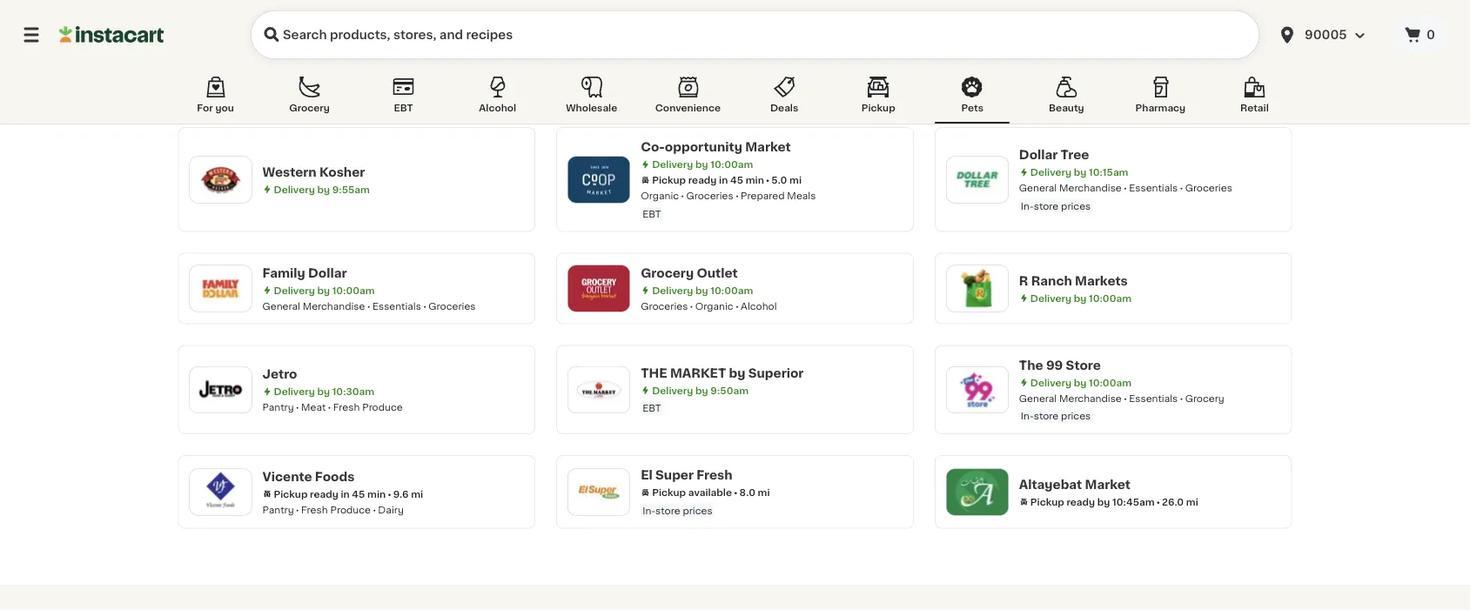 Task type: vqa. For each thing, say whether or not it's contained in the screenshot.


Task type: describe. For each thing, give the bounding box(es) containing it.
1 vertical spatial organic
[[696, 301, 734, 311]]

essentials for the 99 store
[[1130, 394, 1179, 403]]

the market by superior logo image
[[577, 367, 622, 413]]

by up 9:50am
[[729, 367, 746, 379]]

organic inside organic groceries prepared meals ebt
[[641, 191, 679, 201]]

delivery by 10:15am
[[1031, 168, 1129, 177]]

pantry meat fresh produce
[[263, 403, 403, 412]]

general merchandise essentials grocery in-store prices
[[1020, 394, 1225, 421]]

ebt inside organic groceries prepared meals ebt
[[643, 209, 662, 219]]

ready for 5.0
[[689, 175, 717, 185]]

delivery by 10:00am for glatt
[[652, 67, 754, 77]]

fresh down vicente foods at the left bottom of the page
[[301, 505, 328, 514]]

grocery button
[[272, 73, 347, 124]]

ebt button
[[366, 73, 441, 124]]

wholesale
[[566, 103, 618, 113]]

vallarta supermarkets
[[263, 33, 406, 45]]

99
[[1047, 359, 1064, 371]]

opportunity
[[665, 141, 743, 153]]

by left 10:45am
[[1098, 497, 1111, 507]]

grocery inside general merchandise essentials grocery in-store prices
[[1186, 394, 1225, 403]]

0 vertical spatial prepared
[[317, 83, 361, 93]]

ranch
[[1032, 275, 1073, 287]]

you
[[215, 103, 234, 113]]

delivery by 9:50am
[[652, 386, 749, 395]]

alcohol button
[[460, 73, 535, 124]]

delivery by 10:00am for opportunity
[[652, 160, 754, 169]]

the
[[641, 367, 668, 379]]

pickup for 2.8 mi
[[1031, 67, 1065, 77]]

alcohol inside alcohol button
[[479, 103, 517, 113]]

in for 5.0 mi
[[719, 175, 728, 185]]

vallarta
[[263, 33, 312, 45]]

mi for 2.8 mi
[[1169, 67, 1181, 77]]

foods
[[315, 471, 355, 483]]

pickup available for 11.1 mi
[[274, 67, 354, 77]]

altayebat market logo image
[[955, 470, 1001, 515]]

1 vertical spatial essentials
[[373, 301, 421, 311]]

1 vertical spatial merchandise
[[303, 301, 365, 311]]

delivery by 10:00am for ranch
[[1031, 293, 1132, 303]]

grocery for grocery outlet
[[641, 267, 694, 279]]

2 vertical spatial market
[[1086, 478, 1131, 491]]

delivery for western kosher
[[274, 184, 315, 194]]

deals button
[[747, 73, 822, 124]]

deals
[[771, 103, 799, 113]]

min for 2.8 mi
[[1125, 67, 1143, 77]]

western kosher logo image
[[198, 157, 243, 202]]

by for dollar
[[317, 286, 330, 295]]

pets button
[[936, 73, 1010, 124]]

shop
[[440, 83, 465, 93]]

shop categories tab list
[[178, 73, 1293, 124]]

general for dollar
[[1020, 183, 1057, 193]]

western
[[263, 166, 317, 178]]

by for outlet
[[696, 286, 709, 295]]

9.6 mi
[[393, 489, 423, 499]]

prices for 99
[[1062, 411, 1091, 421]]

delivery by 10:00am for dollar
[[274, 286, 375, 295]]

groceries organic alcohol
[[641, 301, 777, 311]]

by up pantry meat fresh produce
[[317, 387, 330, 396]]

pickup ready by 10:45am
[[1031, 497, 1155, 507]]

by for kosher
[[317, 184, 330, 194]]

jetro logo image
[[198, 367, 243, 413]]

in- for dollar tree
[[1021, 201, 1034, 211]]

by for market
[[696, 386, 709, 395]]

45 for 9.6 mi
[[352, 489, 365, 499]]

2 vertical spatial in-
[[643, 506, 656, 516]]

supermarkets
[[315, 33, 406, 45]]

merchandise for dollar tree
[[1060, 183, 1122, 193]]

for you button
[[178, 73, 253, 124]]

0 vertical spatial 9:55am
[[1089, 52, 1127, 61]]

1 vertical spatial general
[[263, 301, 300, 311]]

tree
[[1061, 149, 1090, 161]]

0 horizontal spatial 9:55am
[[332, 184, 370, 194]]

groceries inside organic groceries prepared meals ebt
[[687, 191, 734, 201]]

by up pickup ready in 60 min
[[1074, 52, 1087, 61]]

2.8 mi
[[1151, 67, 1181, 77]]

90005 button
[[1278, 10, 1382, 59]]

delivery for jetro
[[274, 387, 315, 396]]

11.1
[[361, 67, 376, 77]]

10:00am for dollar
[[332, 286, 375, 295]]

10:45am
[[1113, 497, 1155, 507]]

fresh right super
[[697, 469, 733, 482]]

delivery by 10:30am
[[274, 387, 375, 396]]

wholesale button
[[555, 73, 629, 124]]

1 horizontal spatial dollar
[[1020, 149, 1058, 161]]

essentials for dollar tree
[[1130, 183, 1179, 193]]

delivery for grocery outlet
[[652, 286, 694, 295]]

5.0
[[772, 175, 788, 185]]

store for dollar
[[1034, 201, 1059, 211]]

general merchandise essentials groceries in-store prices
[[1020, 183, 1233, 211]]

90005 button
[[1267, 10, 1393, 59]]

market for co-opportunity market
[[746, 141, 791, 153]]

convenience
[[656, 103, 721, 113]]

in for 2.8 mi
[[1098, 67, 1107, 77]]

r
[[1020, 275, 1029, 287]]

retail
[[1241, 103, 1270, 113]]

co-opportunity market
[[641, 141, 791, 153]]

livonia
[[641, 49, 687, 61]]

the 99 store
[[1020, 359, 1102, 371]]

pickup for 8.0 mi
[[652, 488, 686, 498]]

livonia glatt market
[[641, 49, 771, 61]]

super
[[656, 469, 694, 482]]

pickup for 5.0 mi
[[652, 175, 686, 185]]

1 vertical spatial produce
[[362, 403, 403, 412]]

kosher
[[320, 166, 365, 178]]

family
[[263, 267, 305, 279]]

delivery for vallarta supermarkets
[[274, 52, 315, 61]]

convenience button
[[649, 73, 728, 124]]

10:00am for opportunity
[[711, 160, 754, 169]]

1 horizontal spatial alcohol
[[741, 301, 777, 311]]

delivery by 10:00am for 99
[[1031, 378, 1132, 388]]

mi for 9.6 mi
[[411, 489, 423, 499]]

60
[[1109, 67, 1123, 77]]

grocery for grocery
[[289, 103, 330, 113]]

markets
[[1076, 275, 1128, 287]]

store
[[1067, 359, 1102, 371]]

0
[[1427, 29, 1436, 41]]

9:50am
[[711, 386, 749, 395]]

10:00am for supermarkets
[[332, 52, 375, 61]]

10:30am
[[332, 387, 375, 396]]

market
[[671, 367, 727, 379]]

5.0 mi
[[772, 175, 802, 185]]

the market by superior
[[641, 367, 804, 379]]

general for the
[[1020, 394, 1057, 403]]

ebt inside button
[[394, 103, 413, 113]]

8.0 mi
[[740, 488, 770, 498]]

pharmacy button
[[1124, 73, 1199, 124]]

9.6
[[393, 489, 409, 499]]

vicente foods
[[263, 471, 355, 483]]

pharmacy
[[1136, 103, 1186, 113]]

groceries prepared meals butcher shop
[[263, 83, 465, 93]]

for you
[[197, 103, 234, 113]]

merchandise for the 99 store
[[1060, 394, 1122, 403]]

26.0 mi
[[1163, 497, 1199, 507]]

by for ranch
[[1074, 293, 1087, 303]]

0 vertical spatial produce
[[1088, 83, 1128, 93]]

in for 9.6 mi
[[341, 489, 350, 499]]

2.8
[[1151, 67, 1166, 77]]

groceries inside general merchandise essentials groceries in-store prices
[[1186, 183, 1233, 193]]

instacart image
[[59, 24, 164, 45]]

beauty button
[[1030, 73, 1105, 124]]

pickup for 9.6 mi
[[274, 489, 308, 499]]

pickup for 11.1 mi
[[274, 67, 308, 77]]

2 vertical spatial ebt
[[643, 404, 662, 413]]

delivery for the 99 store
[[1031, 378, 1072, 388]]

pickup ready in 45 min for 5.0 mi
[[652, 175, 764, 185]]



Task type: locate. For each thing, give the bounding box(es) containing it.
prices for tree
[[1062, 201, 1091, 211]]

0 horizontal spatial delivery by 9:55am
[[274, 184, 370, 194]]

pickup for 26.0 mi
[[1031, 497, 1065, 507]]

family dollar logo image
[[198, 266, 243, 311]]

by down "market"
[[696, 386, 709, 395]]

min left the 5.0
[[746, 175, 764, 185]]

0 vertical spatial pantry
[[263, 403, 294, 412]]

9:55am down kosher
[[332, 184, 370, 194]]

market for livonia glatt market
[[726, 49, 771, 61]]

by down opportunity
[[696, 160, 709, 169]]

10:00am down co-opportunity market
[[711, 160, 754, 169]]

available for 11.1
[[310, 67, 354, 77]]

el super fresh logo image
[[577, 470, 622, 515]]

by down western kosher
[[317, 184, 330, 194]]

1 pantry from the top
[[263, 403, 294, 412]]

delivery by 10:00am down "livonia glatt market"
[[652, 67, 754, 77]]

market
[[726, 49, 771, 61], [746, 141, 791, 153], [1086, 478, 1131, 491]]

delivery by 9:55am down western kosher
[[274, 184, 370, 194]]

1 horizontal spatial 9:55am
[[1089, 52, 1127, 61]]

delivery down co-
[[652, 160, 694, 169]]

10:00am down glatt
[[711, 67, 754, 77]]

by for 99
[[1074, 378, 1087, 388]]

pantry down vicente
[[263, 505, 294, 514]]

by down tree
[[1074, 168, 1087, 177]]

dollar tree
[[1020, 149, 1090, 161]]

dollar right family
[[308, 267, 347, 279]]

in-store prices
[[643, 506, 713, 516]]

pickup ready in 45 min up organic groceries prepared meals ebt
[[652, 175, 764, 185]]

outlet
[[697, 267, 738, 279]]

mi
[[378, 67, 390, 77], [1169, 67, 1181, 77], [790, 175, 802, 185], [758, 488, 770, 498], [411, 489, 423, 499], [1187, 497, 1199, 507]]

ready for 26.0
[[1067, 497, 1096, 507]]

10:00am
[[332, 52, 375, 61], [711, 67, 754, 77], [711, 160, 754, 169], [332, 286, 375, 295], [711, 286, 754, 295], [1089, 293, 1132, 303], [1089, 378, 1132, 388]]

pickup ready in 45 min for 9.6 mi
[[274, 489, 386, 499]]

0 horizontal spatial 45
[[352, 489, 365, 499]]

0 horizontal spatial available
[[310, 67, 354, 77]]

dollar
[[1020, 149, 1058, 161], [308, 267, 347, 279]]

1 horizontal spatial available
[[689, 488, 732, 498]]

1 horizontal spatial pickup available
[[652, 488, 732, 498]]

delivery by 10:00am down family dollar
[[274, 286, 375, 295]]

2 vertical spatial prices
[[683, 506, 713, 516]]

prices inside general merchandise essentials grocery in-store prices
[[1062, 411, 1091, 421]]

retail button
[[1218, 73, 1293, 124]]

0 vertical spatial pickup available
[[274, 67, 354, 77]]

delivery by 9:55am up pickup ready in 60 min
[[1031, 52, 1127, 61]]

meals down 11.1 mi
[[363, 83, 392, 93]]

by for glatt
[[696, 67, 709, 77]]

meat
[[301, 403, 326, 412]]

delivery down the livonia
[[652, 67, 694, 77]]

0 horizontal spatial organic
[[641, 191, 679, 201]]

9:55am up 60
[[1089, 52, 1127, 61]]

pickup button
[[841, 73, 916, 124]]

grocery outlet logo image
[[577, 266, 622, 311]]

by down "livonia glatt market"
[[696, 67, 709, 77]]

1 vertical spatial available
[[689, 488, 732, 498]]

prepared inside organic groceries prepared meals ebt
[[741, 191, 785, 201]]

1 horizontal spatial prepared
[[741, 191, 785, 201]]

0 vertical spatial min
[[1125, 67, 1143, 77]]

delivery by 10:00am
[[274, 52, 375, 61], [652, 67, 754, 77], [652, 160, 754, 169], [274, 286, 375, 295], [652, 286, 754, 295], [1031, 293, 1132, 303], [1031, 378, 1132, 388]]

general down dollar tree at the right top
[[1020, 183, 1057, 193]]

available down el super fresh
[[689, 488, 732, 498]]

meals
[[363, 83, 392, 93], [788, 191, 816, 201]]

altayebat
[[1020, 478, 1083, 491]]

grocery inside button
[[289, 103, 330, 113]]

store down 99
[[1034, 411, 1059, 421]]

el super fresh
[[641, 469, 733, 482]]

store inside general merchandise essentials groceries in-store prices
[[1034, 201, 1059, 211]]

0 vertical spatial ebt
[[394, 103, 413, 113]]

vicente foods logo image
[[198, 470, 243, 515]]

el
[[641, 469, 653, 482]]

store down super
[[656, 506, 681, 516]]

available down vallarta supermarkets
[[310, 67, 354, 77]]

mi right the 5.0
[[790, 175, 802, 185]]

r ranch markets logo image
[[955, 266, 1001, 311]]

mi for 11.1 mi
[[378, 67, 390, 77]]

in- inside general merchandise essentials groceries in-store prices
[[1021, 201, 1034, 211]]

by down vallarta supermarkets
[[317, 52, 330, 61]]

delivery by 10:00am down opportunity
[[652, 160, 754, 169]]

pickup available
[[274, 67, 354, 77], [652, 488, 732, 498]]

merchandise down the delivery by 10:15am
[[1060, 183, 1122, 193]]

26.0
[[1163, 497, 1185, 507]]

prices down store on the right bottom of the page
[[1062, 411, 1091, 421]]

delivery for co-opportunity market
[[652, 160, 694, 169]]

produce
[[1088, 83, 1128, 93], [362, 403, 403, 412], [330, 505, 371, 514]]

1 horizontal spatial in
[[719, 175, 728, 185]]

meals down 5.0 mi
[[788, 191, 816, 201]]

market up the 5.0
[[746, 141, 791, 153]]

1 vertical spatial prices
[[1062, 411, 1091, 421]]

2 vertical spatial merchandise
[[1060, 394, 1122, 403]]

0 vertical spatial dairy
[[1135, 83, 1161, 93]]

in- right dollar tree logo
[[1021, 201, 1034, 211]]

for
[[197, 103, 213, 113]]

1 vertical spatial delivery by 9:55am
[[274, 184, 370, 194]]

mi right 9.6
[[411, 489, 423, 499]]

store down the delivery by 10:15am
[[1034, 201, 1059, 211]]

dollar tree logo image
[[955, 157, 1001, 202]]

pickup available down vallarta supermarkets
[[274, 67, 354, 77]]

10:15am
[[1089, 168, 1129, 177]]

10:00am up general merchandise essentials grocery in-store prices
[[1089, 378, 1132, 388]]

min left 9.6
[[368, 489, 386, 499]]

2 vertical spatial in
[[341, 489, 350, 499]]

by for supermarkets
[[317, 52, 330, 61]]

0 vertical spatial merchandise
[[1060, 183, 1122, 193]]

0 horizontal spatial grocery
[[289, 103, 330, 113]]

the 99 store logo image
[[955, 367, 1001, 413]]

10:00am for outlet
[[711, 286, 754, 295]]

grocery outlet
[[641, 267, 738, 279]]

Search field
[[251, 10, 1260, 59]]

10:00am for 99
[[1089, 378, 1132, 388]]

0 vertical spatial meals
[[363, 83, 392, 93]]

family dollar
[[263, 267, 347, 279]]

1 horizontal spatial organic
[[696, 301, 734, 311]]

0 vertical spatial 45
[[731, 175, 744, 185]]

min for 5.0 mi
[[746, 175, 764, 185]]

pantry for jetro
[[263, 403, 294, 412]]

ready
[[1067, 67, 1096, 77], [689, 175, 717, 185], [310, 489, 339, 499], [1067, 497, 1096, 507]]

0 vertical spatial prices
[[1062, 201, 1091, 211]]

1 horizontal spatial delivery by 9:55am
[[1031, 52, 1127, 61]]

dairy down 9.6
[[378, 505, 404, 514]]

0 horizontal spatial pickup available
[[274, 67, 354, 77]]

min for 9.6 mi
[[368, 489, 386, 499]]

pickup
[[274, 67, 308, 77], [1031, 67, 1065, 77], [862, 103, 896, 113], [652, 175, 686, 185], [652, 488, 686, 498], [274, 489, 308, 499], [1031, 497, 1065, 507]]

delivery down ranch
[[1031, 293, 1072, 303]]

1 vertical spatial prepared
[[741, 191, 785, 201]]

1 vertical spatial meals
[[788, 191, 816, 201]]

2 horizontal spatial min
[[1125, 67, 1143, 77]]

1 vertical spatial alcohol
[[741, 301, 777, 311]]

1 vertical spatial 9:55am
[[332, 184, 370, 194]]

delivery for the market by superior
[[652, 386, 694, 395]]

0 vertical spatial in-
[[1021, 201, 1034, 211]]

delivery for livonia glatt market
[[652, 67, 694, 77]]

1 horizontal spatial min
[[746, 175, 764, 185]]

1 vertical spatial ebt
[[643, 209, 662, 219]]

mi for 8.0 mi
[[758, 488, 770, 498]]

0 vertical spatial grocery
[[289, 103, 330, 113]]

prices inside general merchandise essentials groceries in-store prices
[[1062, 201, 1091, 211]]

delivery down vallarta
[[274, 52, 315, 61]]

glatt
[[690, 49, 723, 61]]

delivery by 10:00am down store on the right bottom of the page
[[1031, 378, 1132, 388]]

by down store on the right bottom of the page
[[1074, 378, 1087, 388]]

2 vertical spatial produce
[[330, 505, 371, 514]]

merchandise
[[1060, 183, 1122, 193], [303, 301, 365, 311], [1060, 394, 1122, 403]]

market up pickup ready by 10:45am
[[1086, 478, 1131, 491]]

0 horizontal spatial alcohol
[[479, 103, 517, 113]]

2 vertical spatial grocery
[[1186, 394, 1225, 403]]

in- for the 99 store
[[1021, 411, 1034, 421]]

meals inside organic groceries prepared meals ebt
[[788, 191, 816, 201]]

delivery down western at the left top of page
[[274, 184, 315, 194]]

delivery down family dollar
[[274, 286, 315, 295]]

pickup available down el super fresh
[[652, 488, 732, 498]]

1 vertical spatial store
[[1034, 411, 1059, 421]]

by up groceries organic alcohol
[[696, 286, 709, 295]]

dollar left tree
[[1020, 149, 1058, 161]]

2 vertical spatial essentials
[[1130, 394, 1179, 403]]

2 horizontal spatial in
[[1098, 67, 1107, 77]]

groceries
[[263, 83, 310, 93], [1186, 183, 1233, 193], [687, 191, 734, 201], [429, 301, 476, 311], [641, 301, 688, 311]]

1 horizontal spatial dairy
[[1135, 83, 1161, 93]]

mi right 26.0
[[1187, 497, 1199, 507]]

0 vertical spatial available
[[310, 67, 354, 77]]

mi for 26.0 mi
[[1187, 497, 1199, 507]]

delivery for r ranch markets
[[1031, 293, 1072, 303]]

0 vertical spatial in
[[1098, 67, 1107, 77]]

organic groceries prepared meals ebt
[[641, 191, 816, 219]]

prices down el super fresh
[[683, 506, 713, 516]]

co-
[[641, 141, 665, 153]]

by
[[317, 52, 330, 61], [1074, 52, 1087, 61], [696, 67, 709, 77], [696, 160, 709, 169], [1074, 168, 1087, 177], [317, 184, 330, 194], [317, 286, 330, 295], [696, 286, 709, 295], [1074, 293, 1087, 303], [729, 367, 746, 379], [1074, 378, 1087, 388], [696, 386, 709, 395], [317, 387, 330, 396], [1098, 497, 1111, 507]]

0 vertical spatial delivery by 9:55am
[[1031, 52, 1127, 61]]

0 vertical spatial alcohol
[[479, 103, 517, 113]]

prepared
[[317, 83, 361, 93], [741, 191, 785, 201]]

essentials inside general merchandise essentials grocery in-store prices
[[1130, 394, 1179, 403]]

by down family dollar
[[317, 286, 330, 295]]

available
[[310, 67, 354, 77], [689, 488, 732, 498]]

2 vertical spatial store
[[656, 506, 681, 516]]

1 horizontal spatial pickup ready in 45 min
[[652, 175, 764, 185]]

prepared down vallarta supermarkets
[[317, 83, 361, 93]]

merchandise down store on the right bottom of the page
[[1060, 394, 1122, 403]]

in- down el
[[643, 506, 656, 516]]

dairy down 2.8
[[1135, 83, 1161, 93]]

delivery down grocery outlet at the top of page
[[652, 286, 694, 295]]

delivery down jetro
[[274, 387, 315, 396]]

0 horizontal spatial min
[[368, 489, 386, 499]]

0 horizontal spatial meals
[[363, 83, 392, 93]]

in- inside general merchandise essentials grocery in-store prices
[[1021, 411, 1034, 421]]

butcher
[[400, 83, 438, 93]]

10:00am down outlet
[[711, 286, 754, 295]]

0 horizontal spatial pickup ready in 45 min
[[274, 489, 386, 499]]

ready for 2.8
[[1067, 67, 1096, 77]]

10:00am up general merchandise essentials groceries
[[332, 286, 375, 295]]

r ranch markets
[[1020, 275, 1128, 287]]

90005
[[1306, 29, 1348, 41]]

co-opportunity market logo image
[[577, 157, 622, 202]]

essentials inside general merchandise essentials groceries in-store prices
[[1130, 183, 1179, 193]]

beauty
[[1049, 103, 1085, 113]]

fresh down 10:30am
[[333, 403, 360, 412]]

ready for 9.6
[[310, 489, 339, 499]]

in- down the
[[1021, 411, 1034, 421]]

1 vertical spatial in
[[719, 175, 728, 185]]

1 vertical spatial pantry
[[263, 505, 294, 514]]

mi right 2.8
[[1169, 67, 1181, 77]]

mi right 8.0
[[758, 488, 770, 498]]

0 horizontal spatial dollar
[[308, 267, 347, 279]]

by down 'r ranch markets'
[[1074, 293, 1087, 303]]

organic down co-
[[641, 191, 679, 201]]

jetro
[[263, 368, 297, 380]]

delivery by 10:00am for outlet
[[652, 286, 754, 295]]

0 horizontal spatial in
[[341, 489, 350, 499]]

0 vertical spatial general
[[1020, 183, 1057, 193]]

in up organic groceries prepared meals ebt
[[719, 175, 728, 185]]

pickup ready in 45 min
[[652, 175, 764, 185], [274, 489, 386, 499]]

0 vertical spatial organic
[[641, 191, 679, 201]]

prepared down the 5.0
[[741, 191, 785, 201]]

0 vertical spatial dollar
[[1020, 149, 1058, 161]]

1 vertical spatial in-
[[1021, 411, 1034, 421]]

1 vertical spatial pickup ready in 45 min
[[274, 489, 386, 499]]

by for opportunity
[[696, 160, 709, 169]]

general down family
[[263, 301, 300, 311]]

1 vertical spatial min
[[746, 175, 764, 185]]

fresh
[[1058, 83, 1085, 93], [333, 403, 360, 412], [697, 469, 733, 482], [301, 505, 328, 514]]

ebt down co-
[[643, 209, 662, 219]]

None search field
[[251, 10, 1260, 59]]

pickup ready in 60 min
[[1031, 67, 1143, 77]]

fresh up beauty
[[1058, 83, 1085, 93]]

10:00am down the markets
[[1089, 293, 1132, 303]]

10:00am down 'supermarkets'
[[332, 52, 375, 61]]

delivery down dollar tree at the right top
[[1031, 168, 1072, 177]]

1 vertical spatial market
[[746, 141, 791, 153]]

pantry for vicente foods
[[263, 505, 294, 514]]

2 vertical spatial min
[[368, 489, 386, 499]]

by for tree
[[1074, 168, 1087, 177]]

0 vertical spatial pickup ready in 45 min
[[652, 175, 764, 185]]

vicente
[[263, 471, 312, 483]]

mi right 11.1
[[378, 67, 390, 77]]

1 horizontal spatial meals
[[788, 191, 816, 201]]

1 vertical spatial dairy
[[378, 505, 404, 514]]

ebt down the
[[643, 404, 662, 413]]

1 horizontal spatial 45
[[731, 175, 744, 185]]

in
[[1098, 67, 1107, 77], [719, 175, 728, 185], [341, 489, 350, 499]]

2 horizontal spatial grocery
[[1186, 394, 1225, 403]]

delivery for dollar tree
[[1031, 168, 1072, 177]]

merchandise inside general merchandise essentials groceries in-store prices
[[1060, 183, 1122, 193]]

10:00am for glatt
[[711, 67, 754, 77]]

delivery by 10:00am for supermarkets
[[274, 52, 375, 61]]

ready up pantry fresh produce dairy
[[310, 489, 339, 499]]

45 up organic groceries prepared meals ebt
[[731, 175, 744, 185]]

delivery by 10:00am up groceries organic alcohol
[[652, 286, 754, 295]]

ebt down butcher
[[394, 103, 413, 113]]

delivery
[[274, 52, 315, 61], [1031, 52, 1072, 61], [652, 67, 694, 77], [652, 160, 694, 169], [1031, 168, 1072, 177], [274, 184, 315, 194], [274, 286, 315, 295], [652, 286, 694, 295], [1031, 293, 1072, 303], [1031, 378, 1072, 388], [652, 386, 694, 395], [274, 387, 315, 396]]

altayebat market
[[1020, 478, 1131, 491]]

min right 60
[[1125, 67, 1143, 77]]

2 vertical spatial general
[[1020, 394, 1057, 403]]

western kosher
[[263, 166, 365, 178]]

general merchandise essentials groceries
[[263, 301, 476, 311]]

11.1 mi
[[361, 67, 390, 77]]

merchandise inside general merchandise essentials grocery in-store prices
[[1060, 394, 1122, 403]]

0 vertical spatial market
[[726, 49, 771, 61]]

delivery up pickup ready in 60 min
[[1031, 52, 1072, 61]]

pets
[[962, 103, 984, 113]]

45 for 5.0 mi
[[731, 175, 744, 185]]

pantry fresh produce dairy
[[263, 505, 404, 514]]

1 vertical spatial grocery
[[641, 267, 694, 279]]

delivery by 10:00am down vallarta supermarkets
[[274, 52, 375, 61]]

produce down foods
[[330, 505, 371, 514]]

store inside general merchandise essentials grocery in-store prices
[[1034, 411, 1059, 421]]

general inside general merchandise essentials groceries in-store prices
[[1020, 183, 1057, 193]]

market right glatt
[[726, 49, 771, 61]]

0 vertical spatial store
[[1034, 201, 1059, 211]]

1 vertical spatial dollar
[[308, 267, 347, 279]]

superior
[[749, 367, 804, 379]]

available for 8.0
[[689, 488, 732, 498]]

pickup ready in 45 min up pantry fresh produce dairy
[[274, 489, 386, 499]]

store for the
[[1034, 411, 1059, 421]]

the
[[1020, 359, 1044, 371]]

mi for 5.0 mi
[[790, 175, 802, 185]]

pickup inside button
[[862, 103, 896, 113]]

produce down 60
[[1088, 83, 1128, 93]]

0 horizontal spatial dairy
[[378, 505, 404, 514]]

essentials
[[1130, 183, 1179, 193], [373, 301, 421, 311], [1130, 394, 1179, 403]]

fresh produce dairy
[[1058, 83, 1161, 93]]

1 horizontal spatial grocery
[[641, 267, 694, 279]]

grocery
[[289, 103, 330, 113], [641, 267, 694, 279], [1186, 394, 1225, 403]]

delivery down 99
[[1031, 378, 1072, 388]]

in left 60
[[1098, 67, 1107, 77]]

prices down the delivery by 10:15am
[[1062, 201, 1091, 211]]

general inside general merchandise essentials grocery in-store prices
[[1020, 394, 1057, 403]]

dairy
[[1135, 83, 1161, 93], [378, 505, 404, 514]]

delivery for family dollar
[[274, 286, 315, 295]]

ready down altayebat market
[[1067, 497, 1096, 507]]

general down the
[[1020, 394, 1057, 403]]

pickup available for 8.0 mi
[[652, 488, 732, 498]]

10:00am for ranch
[[1089, 293, 1132, 303]]

1 vertical spatial pickup available
[[652, 488, 732, 498]]

0 horizontal spatial prepared
[[317, 83, 361, 93]]

1 vertical spatial 45
[[352, 489, 365, 499]]

organic down outlet
[[696, 301, 734, 311]]

0 vertical spatial essentials
[[1130, 183, 1179, 193]]

delivery down the
[[652, 386, 694, 395]]

45 down foods
[[352, 489, 365, 499]]

9:55am
[[1089, 52, 1127, 61], [332, 184, 370, 194]]

2 pantry from the top
[[263, 505, 294, 514]]

0 button
[[1393, 17, 1450, 52]]

8.0
[[740, 488, 756, 498]]



